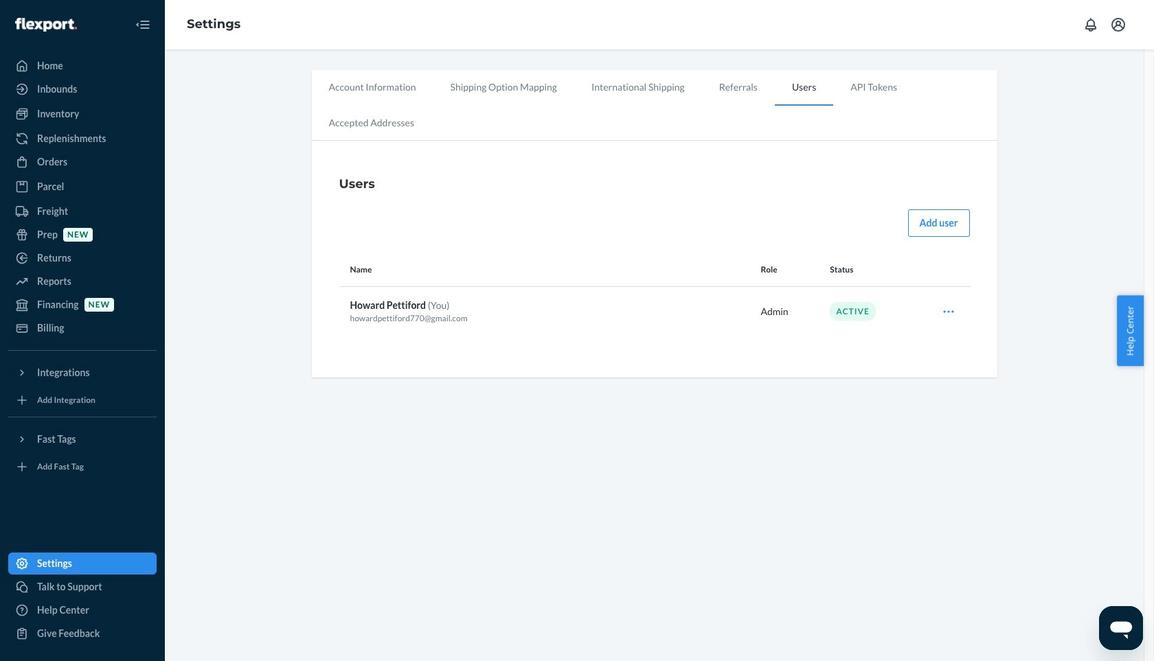 Task type: locate. For each thing, give the bounding box(es) containing it.
close navigation image
[[135, 16, 151, 33]]

tab list
[[312, 70, 997, 141]]

tab
[[312, 70, 433, 104], [433, 70, 574, 104], [574, 70, 702, 104], [702, 70, 775, 104], [775, 70, 833, 106], [833, 70, 914, 104], [312, 106, 431, 140]]

flexport logo image
[[15, 18, 77, 31]]



Task type: describe. For each thing, give the bounding box(es) containing it.
open notifications image
[[1083, 16, 1099, 33]]

open account menu image
[[1110, 16, 1127, 33]]



Task type: vqa. For each thing, say whether or not it's contained in the screenshot.
tab list
yes



